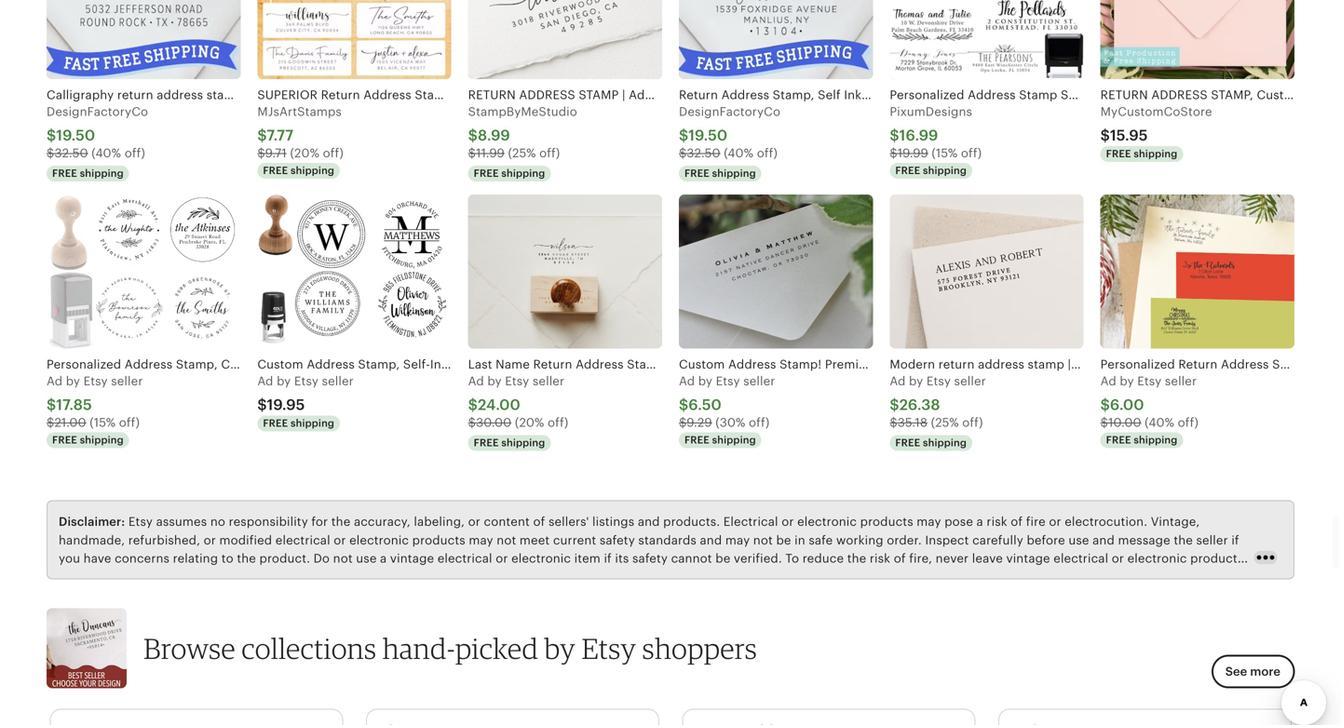 Task type: describe. For each thing, give the bounding box(es) containing it.
picked
[[455, 631, 539, 666]]

pixumdesigns
[[890, 105, 973, 119]]

personalized address stamp, custom return address stamp, floral, elegant, modern, self inking, wood handle, 50+ designs, rubber stamp image
[[47, 195, 241, 349]]

seller for 19.95
[[322, 375, 354, 389]]

1 horizontal spatial see
[[1226, 665, 1248, 679]]

relating
[[173, 552, 218, 566]]

2 horizontal spatial not
[[753, 534, 773, 548]]

personalized address stamp self ink 3 line self inking modern business family or wedding stamper housewarming gift image
[[890, 0, 1084, 79]]

b for 6.50
[[698, 375, 706, 389]]

2 vintage from the left
[[1007, 552, 1051, 566]]

fire
[[1026, 515, 1046, 529]]

product.
[[259, 552, 310, 566]]

designfactoryco for calligraphy return address stamp - address stamp with swirls - custom address stamp - cursive personalized stamp - a34 image
[[47, 105, 148, 119]]

(40% for calligraphy return address stamp - address stamp with swirls - custom address stamp - cursive personalized stamp - a34 image
[[92, 146, 121, 160]]

0 vertical spatial safety
[[600, 534, 635, 548]]

off) inside the a d b y etsy seller $ 17.85 $ 21.00 (15% off) free shipping
[[119, 416, 140, 430]]

etsy for 6.50
[[716, 375, 740, 389]]

stampbymestudio
[[468, 105, 577, 119]]

to
[[221, 552, 234, 566]]

d for 6.50
[[687, 375, 695, 389]]

electronic up safe
[[797, 515, 857, 529]]

6.50
[[689, 397, 722, 413]]

products.
[[663, 515, 720, 529]]

(20% inside a d b y etsy seller $ 24.00 $ 30.00 (20% off) free shipping
[[515, 416, 544, 430]]

never
[[936, 552, 969, 566]]

free inside the a d b y etsy seller $ 17.85 $ 21.00 (15% off) free shipping
[[52, 435, 77, 446]]

9.71
[[265, 146, 287, 160]]

unattended.
[[126, 570, 198, 584]]

30.00
[[476, 416, 512, 430]]

0 horizontal spatial not
[[333, 552, 353, 566]]

off) inside stampbymestudio $ 8.99 $ 11.99 (25% off) free shipping
[[539, 146, 560, 160]]

meet
[[520, 534, 550, 548]]

or down message
[[1112, 552, 1124, 566]]

electrical
[[724, 515, 778, 529]]

off) inside mjsartstamps $ 7.77 $ 9.71 (20% off) free shipping
[[323, 146, 344, 160]]

off) inside a d b y etsy seller $ 24.00 $ 30.00 (20% off) free shipping
[[548, 416, 569, 430]]

its
[[615, 552, 629, 566]]

a d b y etsy seller $ 26.38 $ 35.18 (25% off) free shipping
[[890, 375, 986, 449]]

a for 26.38
[[890, 375, 898, 389]]

do
[[314, 552, 330, 566]]

calligraphy return address stamp - address stamp with swirls - custom address stamp - cursive personalized stamp - a34 image
[[47, 0, 241, 79]]

refurbished,
[[128, 534, 200, 548]]

modified
[[219, 534, 272, 548]]

before
[[1027, 534, 1065, 548]]

browse
[[143, 631, 236, 666]]

19.50 for calligraphy return address stamp - address stamp with swirls - custom address stamp - cursive personalized stamp - a34 image
[[56, 127, 95, 144]]

17.85
[[56, 397, 92, 413]]

(20% inside mjsartstamps $ 7.77 $ 9.71 (20% off) free shipping
[[290, 146, 320, 160]]

the down vintage,
[[1174, 534, 1193, 548]]

no
[[210, 515, 225, 529]]

designfactoryco $ 19.50 $ 32.50 (40% off) free shipping for "return address stamp, self inking address stamp, calligraphy address stamp, wedding address stamp, personalized address stamp, a40" image
[[679, 105, 781, 179]]

inspect
[[925, 534, 969, 548]]

mjsartstamps
[[257, 105, 342, 119]]

designfactoryco for "return address stamp, self inking address stamp, calligraphy address stamp, wedding address stamp, personalized address stamp, a40" image
[[679, 105, 781, 119]]

etsy for 6.00
[[1138, 375, 1162, 389]]

7.77
[[267, 127, 294, 144]]

2 horizontal spatial of
[[1011, 515, 1023, 529]]

for inside etsy assumes no responsibility for the accuracy, labeling, or content of sellers' listings and products. electrical or electronic products may pose a risk of fire or electrocution. vintage, handmade, refurbished, or modified electrical or electronic products may not meet current safety standards and may not be in safe working order. inspect carefully before use and message the seller if you have concerns relating to the product. do not use a vintage electrical or electronic item if its safety cannot be verified. to reduce the risk of fire, never leave vintage electrical or electronic products plugged in unattended. see etsy's
[[312, 515, 328, 529]]

(40% inside a d b y etsy seller $ 6.00 $ 10.00 (40% off) free shipping
[[1145, 416, 1175, 430]]

fire,
[[909, 552, 933, 566]]

designfactoryco $ 19.50 $ 32.50 (40% off) free shipping for calligraphy return address stamp - address stamp with swirls - custom address stamp - cursive personalized stamp - a34 image
[[47, 105, 148, 179]]

etsy for 24.00
[[505, 375, 529, 389]]

information.
[[396, 570, 468, 584]]

assumes
[[156, 515, 207, 529]]

etsy's
[[226, 570, 259, 584]]

current
[[553, 534, 596, 548]]

15.95
[[1110, 127, 1148, 144]]

10.00
[[1109, 416, 1142, 430]]

reduce
[[803, 552, 844, 566]]

0 vertical spatial in
[[795, 534, 806, 548]]

32.50 for calligraphy return address stamp - address stamp with swirls - custom address stamp - cursive personalized stamp - a34 image
[[54, 146, 88, 160]]

shipping inside a d b y etsy seller $ 6.00 $ 10.00 (40% off) free shipping
[[1134, 435, 1178, 446]]

21.00
[[54, 416, 86, 430]]

custom address stamp! premium self-inking or rubber return address stamp! image
[[679, 195, 873, 349]]

11.99
[[476, 146, 505, 160]]

(30%
[[716, 416, 746, 430]]

verified.
[[734, 552, 782, 566]]

1 horizontal spatial may
[[726, 534, 750, 548]]

content
[[484, 515, 530, 529]]

(25% inside stampbymestudio $ 8.99 $ 11.99 (25% off) free shipping
[[508, 146, 536, 160]]

(15% inside the a d b y etsy seller $ 17.85 $ 21.00 (15% off) free shipping
[[90, 416, 116, 430]]

electronic down message
[[1128, 552, 1187, 566]]

a for 17.85
[[47, 375, 55, 389]]

etsy for 17.85
[[83, 375, 108, 389]]

see more
[[1226, 665, 1281, 679]]

free inside pixumdesigns $ 16.99 $ 19.99 (15% off) free shipping
[[896, 165, 921, 177]]

1 horizontal spatial electrical
[[438, 552, 492, 566]]

pixumdesigns $ 16.99 $ 19.99 (15% off) free shipping
[[890, 105, 982, 177]]

35.18
[[898, 416, 928, 430]]

d for 26.38
[[898, 375, 906, 389]]

etsy for 26.38
[[927, 375, 951, 389]]

carefully
[[973, 534, 1024, 548]]

off) inside a d b y etsy seller $ 6.00 $ 10.00 (40% off) free shipping
[[1178, 416, 1199, 430]]

8.99
[[478, 127, 510, 144]]

$ inside a d b y etsy seller $ 19.95 free shipping
[[257, 397, 267, 413]]

modern return address stamp | wedding stamp | save the date | self ink stamper | wood handle | housewarming gift | family stamp | minimal image
[[890, 195, 1084, 349]]

seller for 17.85
[[111, 375, 143, 389]]

9.29
[[687, 416, 712, 430]]

19.99
[[898, 146, 929, 160]]

for more information.
[[339, 570, 468, 584]]

free inside mjsartstamps $ 7.77 $ 9.71 (20% off) free shipping
[[263, 165, 288, 177]]

b for 24.00
[[488, 375, 495, 389]]

d for 17.85
[[55, 375, 63, 389]]

collections
[[242, 631, 377, 666]]

d for 24.00
[[476, 375, 484, 389]]

concerns
[[115, 552, 170, 566]]

return address stamp, custom return address stamp, self ink return address stamp, custom stamp address, self inking stamp, custom stamp image
[[1101, 0, 1295, 79]]

listings
[[592, 515, 635, 529]]

seller for 24.00
[[533, 375, 565, 389]]

browse collections hand-picked by etsy shoppers
[[143, 631, 757, 666]]

a for 6.00
[[1101, 375, 1109, 389]]

1 horizontal spatial products
[[860, 515, 914, 529]]

the down working at the bottom right of page
[[847, 552, 867, 566]]

you
[[59, 552, 80, 566]]

26.38
[[900, 397, 940, 413]]

19.95
[[267, 397, 305, 413]]

mjsartstamps $ 7.77 $ 9.71 (20% off) free shipping
[[257, 105, 344, 177]]

standards
[[639, 534, 697, 548]]

1 horizontal spatial of
[[894, 552, 906, 566]]

1 vertical spatial use
[[356, 552, 377, 566]]

free inside a d b y etsy seller $ 24.00 $ 30.00 (20% off) free shipping
[[474, 437, 499, 449]]

y for 6.50
[[706, 375, 713, 389]]



Task type: locate. For each thing, give the bounding box(es) containing it.
1 horizontal spatial 19.50
[[689, 127, 728, 144]]

electrocution.
[[1065, 515, 1148, 529]]

designfactoryco down calligraphy return address stamp - address stamp with swirls - custom address stamp - cursive personalized stamp - a34 image
[[47, 105, 148, 119]]

1 vertical spatial (20%
[[515, 416, 544, 430]]

1 horizontal spatial 32.50
[[687, 146, 721, 160]]

b inside the a d b y etsy seller $ 17.85 $ 21.00 (15% off) free shipping
[[66, 375, 74, 389]]

electronic down accuracy,
[[349, 534, 409, 548]]

off) inside a d b y etsy seller $ 26.38 $ 35.18 (25% off) free shipping
[[963, 416, 983, 430]]

0 horizontal spatial be
[[716, 552, 731, 566]]

1 horizontal spatial (40%
[[724, 146, 754, 160]]

0 vertical spatial (25%
[[508, 146, 536, 160]]

0 vertical spatial (15%
[[932, 146, 958, 160]]

working
[[836, 534, 884, 548]]

b up 19.95
[[277, 375, 285, 389]]

y inside a d b y etsy seller $ 6.00 $ 10.00 (40% off) free shipping
[[1128, 375, 1134, 389]]

d up the 24.00
[[476, 375, 484, 389]]

1 vertical spatial for
[[342, 570, 359, 584]]

not up verified. at the bottom right of the page
[[753, 534, 773, 548]]

products
[[860, 515, 914, 529], [412, 534, 466, 548], [1191, 552, 1244, 566]]

b for 6.00
[[1120, 375, 1128, 389]]

y inside the a d b y etsy seller $ 17.85 $ 21.00 (15% off) free shipping
[[73, 375, 80, 389]]

d inside a d b y etsy seller $ 19.95 free shipping
[[266, 375, 273, 389]]

if left its
[[604, 552, 612, 566]]

free inside a d b y etsy seller $ 6.50 $ 9.29 (30% off) free shipping
[[685, 435, 710, 446]]

1 horizontal spatial (20%
[[515, 416, 544, 430]]

4 d from the left
[[687, 375, 695, 389]]

1 horizontal spatial and
[[700, 534, 722, 548]]

of left fire
[[1011, 515, 1023, 529]]

etsy up the 24.00
[[505, 375, 529, 389]]

0 horizontal spatial (20%
[[290, 146, 320, 160]]

b up '17.85'
[[66, 375, 74, 389]]

etsy up 26.38
[[927, 375, 951, 389]]

etsy inside a d b y etsy seller $ 24.00 $ 30.00 (20% off) free shipping
[[505, 375, 529, 389]]

2 vertical spatial products
[[1191, 552, 1244, 566]]

1 vintage from the left
[[390, 552, 434, 566]]

1 19.50 from the left
[[56, 127, 95, 144]]

0 horizontal spatial of
[[533, 515, 545, 529]]

0 horizontal spatial designfactoryco $ 19.50 $ 32.50 (40% off) free shipping
[[47, 105, 148, 179]]

etsy
[[83, 375, 108, 389], [294, 375, 319, 389], [505, 375, 529, 389], [716, 375, 740, 389], [927, 375, 951, 389], [1138, 375, 1162, 389], [128, 515, 153, 529], [582, 631, 636, 666]]

0 vertical spatial see
[[201, 570, 223, 584]]

6 b from the left
[[1120, 375, 1128, 389]]

see inside etsy assumes no responsibility for the accuracy, labeling, or content of sellers' listings and products. electrical or electronic products may pose a risk of fire or electrocution. vintage, handmade, refurbished, or modified electrical or electronic products may not meet current safety standards and may not be in safe working order. inspect carefully before use and message the seller if you have concerns relating to the product. do not use a vintage electrical or electronic item if its safety cannot be verified. to reduce the risk of fire, never leave vintage electrical or electronic products plugged in unattended. see etsy's
[[201, 570, 223, 584]]

use down accuracy,
[[356, 552, 377, 566]]

3 y from the left
[[495, 375, 502, 389]]

4 b from the left
[[698, 375, 706, 389]]

sellers'
[[549, 515, 589, 529]]

designfactoryco down "return address stamp, self inking address stamp, calligraphy address stamp, wedding address stamp, personalized address stamp, a40" image
[[679, 105, 781, 119]]

b inside a d b y etsy seller $ 6.00 $ 10.00 (40% off) free shipping
[[1120, 375, 1128, 389]]

(25% right 11.99
[[508, 146, 536, 160]]

seller inside a d b y etsy seller $ 26.38 $ 35.18 (25% off) free shipping
[[954, 375, 986, 389]]

2 horizontal spatial may
[[917, 515, 941, 529]]

products down vintage,
[[1191, 552, 1244, 566]]

0 horizontal spatial electrical
[[276, 534, 330, 548]]

etsy inside the a d b y etsy seller $ 17.85 $ 21.00 (15% off) free shipping
[[83, 375, 108, 389]]

1 vertical spatial if
[[604, 552, 612, 566]]

safe
[[809, 534, 833, 548]]

more for see
[[1250, 665, 1281, 679]]

seller inside a d b y etsy seller $ 19.95 free shipping
[[322, 375, 354, 389]]

and
[[638, 515, 660, 529], [700, 534, 722, 548], [1093, 534, 1115, 548]]

see
[[201, 570, 223, 584], [1226, 665, 1248, 679]]

b for 17.85
[[66, 375, 74, 389]]

3 b from the left
[[488, 375, 495, 389]]

risk down working at the bottom right of page
[[870, 552, 891, 566]]

2 horizontal spatial products
[[1191, 552, 1244, 566]]

shipping
[[1134, 148, 1178, 160], [291, 165, 334, 177], [923, 165, 967, 177], [80, 168, 124, 179], [501, 168, 545, 179], [712, 168, 756, 179], [291, 418, 334, 429], [80, 435, 124, 446], [712, 435, 756, 446], [1134, 435, 1178, 446], [501, 437, 545, 449], [923, 437, 967, 449]]

in
[[795, 534, 806, 548], [111, 570, 122, 584]]

1 d from the left
[[55, 375, 63, 389]]

a d b y etsy seller $ 17.85 $ 21.00 (15% off) free shipping
[[47, 375, 143, 446]]

a inside a d b y etsy seller $ 6.00 $ 10.00 (40% off) free shipping
[[1101, 375, 1109, 389]]

return address stamp, self inking address stamp, calligraphy address stamp, wedding address stamp, personalized address stamp, a40 image
[[679, 0, 873, 79]]

19.50
[[56, 127, 95, 144], [689, 127, 728, 144]]

risk up carefully
[[987, 515, 1008, 529]]

y up 19.95
[[284, 375, 291, 389]]

have
[[84, 552, 111, 566]]

0 vertical spatial products
[[860, 515, 914, 529]]

0 vertical spatial risk
[[987, 515, 1008, 529]]

0 horizontal spatial see
[[201, 570, 223, 584]]

0 vertical spatial be
[[776, 534, 791, 548]]

of down order.
[[894, 552, 906, 566]]

in down the concerns
[[111, 570, 122, 584]]

0 horizontal spatial more
[[362, 570, 393, 584]]

(20% right 9.71
[[290, 146, 320, 160]]

etsy up 6.50
[[716, 375, 740, 389]]

0 horizontal spatial products
[[412, 534, 466, 548]]

item
[[574, 552, 601, 566]]

(25%
[[508, 146, 536, 160], [931, 416, 959, 430]]

designfactoryco
[[47, 105, 148, 119], [679, 105, 781, 119]]

0 vertical spatial use
[[1069, 534, 1089, 548]]

d up 6.00
[[1109, 375, 1117, 389]]

etsy up the refurbished,
[[128, 515, 153, 529]]

y up 6.00
[[1128, 375, 1134, 389]]

of
[[533, 515, 545, 529], [1011, 515, 1023, 529], [894, 552, 906, 566]]

b up 6.00
[[1120, 375, 1128, 389]]

more for for
[[362, 570, 393, 584]]

message
[[1118, 534, 1171, 548]]

shipping inside a d b y etsy seller $ 6.50 $ 9.29 (30% off) free shipping
[[712, 435, 756, 446]]

accuracy,
[[354, 515, 411, 529]]

d inside a d b y etsy seller $ 6.50 $ 9.29 (30% off) free shipping
[[687, 375, 695, 389]]

y for 17.85
[[73, 375, 80, 389]]

1 y from the left
[[73, 375, 80, 389]]

electronic down meet
[[511, 552, 571, 566]]

etsy inside a d b y etsy seller $ 6.00 $ 10.00 (40% off) free shipping
[[1138, 375, 1162, 389]]

1 vertical spatial more
[[1250, 665, 1281, 679]]

for up the do
[[312, 515, 328, 529]]

shipping inside a d b y etsy seller $ 19.95 free shipping
[[291, 418, 334, 429]]

1 horizontal spatial vintage
[[1007, 552, 1051, 566]]

electrical
[[276, 534, 330, 548], [438, 552, 492, 566], [1054, 552, 1109, 566]]

a inside the a d b y etsy seller $ 17.85 $ 21.00 (15% off) free shipping
[[47, 375, 55, 389]]

custom address stamp, self-inking round monogram address stamp, personalized address stamp image
[[257, 195, 451, 349]]

(15% down 16.99
[[932, 146, 958, 160]]

1 vertical spatial safety
[[633, 552, 668, 566]]

0 vertical spatial (20%
[[290, 146, 320, 160]]

for down accuracy,
[[342, 570, 359, 584]]

off) inside pixumdesigns $ 16.99 $ 19.99 (15% off) free shipping
[[961, 146, 982, 160]]

off) inside a d b y etsy seller $ 6.50 $ 9.29 (30% off) free shipping
[[749, 416, 770, 430]]

5 d from the left
[[898, 375, 906, 389]]

d inside a d b y etsy seller $ 26.38 $ 35.18 (25% off) free shipping
[[898, 375, 906, 389]]

vintage up for more information.
[[390, 552, 434, 566]]

0 horizontal spatial and
[[638, 515, 660, 529]]

products up order.
[[860, 515, 914, 529]]

if right message
[[1232, 534, 1240, 548]]

24.00
[[478, 397, 521, 413]]

6 y from the left
[[1128, 375, 1134, 389]]

0 horizontal spatial for
[[312, 515, 328, 529]]

or up for more information.
[[334, 534, 346, 548]]

seller inside etsy assumes no responsibility for the accuracy, labeling, or content of sellers' listings and products. electrical or electronic products may pose a risk of fire or electrocution. vintage, handmade, refurbished, or modified electrical or electronic products may not meet current safety standards and may not be in safe working order. inspect carefully before use and message the seller if you have concerns relating to the product. do not use a vintage electrical or electronic item if its safety cannot be verified. to reduce the risk of fire, never leave vintage electrical or electronic products plugged in unattended. see etsy's
[[1197, 534, 1228, 548]]

1 horizontal spatial be
[[776, 534, 791, 548]]

(40% for "return address stamp, self inking address stamp, calligraphy address stamp, wedding address stamp, personalized address stamp, a40" image
[[724, 146, 754, 160]]

a inside a d b y etsy seller $ 26.38 $ 35.18 (25% off) free shipping
[[890, 375, 898, 389]]

1 vertical spatial see
[[1226, 665, 1248, 679]]

a for 19.95
[[257, 375, 266, 389]]

3 d from the left
[[476, 375, 484, 389]]

in up to
[[795, 534, 806, 548]]

y for 19.95
[[284, 375, 291, 389]]

use down electrocution. on the right
[[1069, 534, 1089, 548]]

b for 19.95
[[277, 375, 285, 389]]

shipping inside a d b y etsy seller $ 26.38 $ 35.18 (25% off) free shipping
[[923, 437, 967, 449]]

or right fire
[[1049, 515, 1062, 529]]

responsibility
[[229, 515, 308, 529]]

safety down the listings
[[600, 534, 635, 548]]

y inside a d b y etsy seller $ 26.38 $ 35.18 (25% off) free shipping
[[917, 375, 923, 389]]

$ inside mycustomcostore $ 15.95 free shipping
[[1101, 127, 1110, 144]]

1 vertical spatial (25%
[[931, 416, 959, 430]]

superior return address stamp | self inking address stamp | highest rated on etsy | best quality image
[[257, 0, 451, 79]]

0 vertical spatial more
[[362, 570, 393, 584]]

1 horizontal spatial not
[[497, 534, 516, 548]]

y for 6.00
[[1128, 375, 1134, 389]]

shipping inside the a d b y etsy seller $ 17.85 $ 21.00 (15% off) free shipping
[[80, 435, 124, 446]]

safety
[[600, 534, 635, 548], [633, 552, 668, 566]]

and down electrocution. on the right
[[1093, 534, 1115, 548]]

0 vertical spatial if
[[1232, 534, 1240, 548]]

1 32.50 from the left
[[54, 146, 88, 160]]

d up 26.38
[[898, 375, 906, 389]]

a d b y etsy seller $ 24.00 $ 30.00 (20% off) free shipping
[[468, 375, 569, 449]]

free
[[1106, 148, 1131, 160], [263, 165, 288, 177], [896, 165, 921, 177], [52, 168, 77, 179], [474, 168, 499, 179], [685, 168, 710, 179], [263, 418, 288, 429], [52, 435, 77, 446], [685, 435, 710, 446], [1106, 435, 1131, 446], [474, 437, 499, 449], [896, 437, 921, 449]]

a inside a d b y etsy seller $ 19.95 free shipping
[[257, 375, 266, 389]]

y up the 24.00
[[495, 375, 502, 389]]

safety down standards
[[633, 552, 668, 566]]

d inside a d b y etsy seller $ 6.00 $ 10.00 (40% off) free shipping
[[1109, 375, 1117, 389]]

y for 24.00
[[495, 375, 502, 389]]

see more link
[[1212, 655, 1295, 689]]

etsy up 6.00
[[1138, 375, 1162, 389]]

1 vertical spatial be
[[716, 552, 731, 566]]

(20% down the 24.00
[[515, 416, 544, 430]]

shoppers
[[642, 631, 757, 666]]

(25% down 26.38
[[931, 416, 959, 430]]

cannot
[[671, 552, 712, 566]]

1 vertical spatial products
[[412, 534, 466, 548]]

y up '17.85'
[[73, 375, 80, 389]]

0 horizontal spatial vintage
[[390, 552, 434, 566]]

use
[[1069, 534, 1089, 548], [356, 552, 377, 566]]

stampbymestudio $ 8.99 $ 11.99 (25% off) free shipping
[[468, 105, 577, 179]]

b for 26.38
[[909, 375, 917, 389]]

may up the inspect
[[917, 515, 941, 529]]

a for 24.00
[[468, 375, 477, 389]]

designfactoryco $ 19.50 $ 32.50 (40% off) free shipping
[[47, 105, 148, 179], [679, 105, 781, 179]]

b inside a d b y etsy seller $ 19.95 free shipping
[[277, 375, 285, 389]]

free inside a d b y etsy seller $ 6.00 $ 10.00 (40% off) free shipping
[[1106, 435, 1131, 446]]

d up 19.95
[[266, 375, 273, 389]]

1 vertical spatial (15%
[[90, 416, 116, 430]]

hand-
[[383, 631, 455, 666]]

(15% inside pixumdesigns $ 16.99 $ 19.99 (15% off) free shipping
[[932, 146, 958, 160]]

y inside a d b y etsy seller $ 6.50 $ 9.29 (30% off) free shipping
[[706, 375, 713, 389]]

order.
[[887, 534, 922, 548]]

and up standards
[[638, 515, 660, 529]]

1 horizontal spatial (15%
[[932, 146, 958, 160]]

1 horizontal spatial risk
[[987, 515, 1008, 529]]

free inside a d b y etsy seller $ 19.95 free shipping
[[263, 418, 288, 429]]

be up to
[[776, 534, 791, 548]]

5 y from the left
[[917, 375, 923, 389]]

0 horizontal spatial may
[[469, 534, 493, 548]]

4 y from the left
[[706, 375, 713, 389]]

or
[[468, 515, 481, 529], [782, 515, 794, 529], [1049, 515, 1062, 529], [204, 534, 216, 548], [334, 534, 346, 548], [496, 552, 508, 566], [1112, 552, 1124, 566]]

etsy inside a d b y etsy seller $ 6.50 $ 9.29 (30% off) free shipping
[[716, 375, 740, 389]]

y inside a d b y etsy seller $ 19.95 free shipping
[[284, 375, 291, 389]]

seller for 26.38
[[954, 375, 986, 389]]

not
[[497, 534, 516, 548], [753, 534, 773, 548], [333, 552, 353, 566]]

electrical up the information.
[[438, 552, 492, 566]]

2 d from the left
[[266, 375, 273, 389]]

32.50 for "return address stamp, self inking address stamp, calligraphy address stamp, wedding address stamp, personalized address stamp, a40" image
[[687, 146, 721, 160]]

of up meet
[[533, 515, 545, 529]]

more
[[362, 570, 393, 584], [1250, 665, 1281, 679]]

seller inside a d b y etsy seller $ 6.00 $ 10.00 (40% off) free shipping
[[1165, 375, 1197, 389]]

2 y from the left
[[284, 375, 291, 389]]

etsy up 19.95
[[294, 375, 319, 389]]

or up to
[[782, 515, 794, 529]]

1 designfactoryco $ 19.50 $ 32.50 (40% off) free shipping from the left
[[47, 105, 148, 179]]

a inside a d b y etsy seller $ 6.50 $ 9.29 (30% off) free shipping
[[679, 375, 688, 389]]

1 horizontal spatial designfactoryco
[[679, 105, 781, 119]]

handmade,
[[59, 534, 125, 548]]

pose
[[945, 515, 973, 529]]

labeling,
[[414, 515, 465, 529]]

etsy for 19.95
[[294, 375, 319, 389]]

0 horizontal spatial risk
[[870, 552, 891, 566]]

1 designfactoryco from the left
[[47, 105, 148, 119]]

y up 26.38
[[917, 375, 923, 389]]

0 horizontal spatial (15%
[[90, 416, 116, 430]]

2 b from the left
[[277, 375, 285, 389]]

may down electrical
[[726, 534, 750, 548]]

b inside a d b y etsy seller $ 6.50 $ 9.29 (30% off) free shipping
[[698, 375, 706, 389]]

1 vertical spatial in
[[111, 570, 122, 584]]

electrical up the product.
[[276, 534, 330, 548]]

may
[[917, 515, 941, 529], [469, 534, 493, 548], [726, 534, 750, 548]]

y
[[73, 375, 80, 389], [284, 375, 291, 389], [495, 375, 502, 389], [706, 375, 713, 389], [917, 375, 923, 389], [1128, 375, 1134, 389]]

risk
[[987, 515, 1008, 529], [870, 552, 891, 566]]

etsy inside a d b y etsy seller $ 19.95 free shipping
[[294, 375, 319, 389]]

1 horizontal spatial if
[[1232, 534, 1240, 548]]

and down products.
[[700, 534, 722, 548]]

6.00
[[1110, 397, 1144, 413]]

shipping inside a d b y etsy seller $ 24.00 $ 30.00 (20% off) free shipping
[[501, 437, 545, 449]]

plugged
[[59, 570, 108, 584]]

0 horizontal spatial (25%
[[508, 146, 536, 160]]

(20%
[[290, 146, 320, 160], [515, 416, 544, 430]]

may down content
[[469, 534, 493, 548]]

0 horizontal spatial 32.50
[[54, 146, 88, 160]]

1 horizontal spatial use
[[1069, 534, 1089, 548]]

6 d from the left
[[1109, 375, 1117, 389]]

etsy assumes no responsibility for the accuracy, labeling, or content of sellers' listings and products. electrical or electronic products may pose a risk of fire or electrocution. vintage, handmade, refurbished, or modified electrical or electronic products may not meet current safety standards and may not be in safe working order. inspect carefully before use and message the seller if you have concerns relating to the product. do not use a vintage electrical or electronic item if its safety cannot be verified. to reduce the risk of fire, never leave vintage electrical or electronic products plugged in unattended. see etsy's
[[59, 515, 1244, 584]]

y inside a d b y etsy seller $ 24.00 $ 30.00 (20% off) free shipping
[[495, 375, 502, 389]]

d for 19.95
[[266, 375, 273, 389]]

0 horizontal spatial designfactoryco
[[47, 105, 148, 119]]

return address stamp | address stamp self inking | custom stamp | custom address stamp | personalized address stamp | premium stamp image
[[468, 0, 662, 79]]

5 b from the left
[[909, 375, 917, 389]]

19.50 for "return address stamp, self inking address stamp, calligraphy address stamp, wedding address stamp, personalized address stamp, a40" image
[[689, 127, 728, 144]]

0 vertical spatial for
[[312, 515, 328, 529]]

d inside the a d b y etsy seller $ 17.85 $ 21.00 (15% off) free shipping
[[55, 375, 63, 389]]

by
[[545, 631, 576, 666]]

1 horizontal spatial more
[[1250, 665, 1281, 679]]

or down content
[[496, 552, 508, 566]]

etsy right by
[[582, 631, 636, 666]]

a d b y etsy seller $ 6.00 $ 10.00 (40% off) free shipping
[[1101, 375, 1199, 446]]

be right cannot
[[716, 552, 731, 566]]

1 horizontal spatial in
[[795, 534, 806, 548]]

products down labeling,
[[412, 534, 466, 548]]

d inside a d b y etsy seller $ 24.00 $ 30.00 (20% off) free shipping
[[476, 375, 484, 389]]

d for 6.00
[[1109, 375, 1117, 389]]

d up 6.50
[[687, 375, 695, 389]]

b inside a d b y etsy seller $ 24.00 $ 30.00 (20% off) free shipping
[[488, 375, 495, 389]]

a for 6.50
[[679, 375, 688, 389]]

shipping inside mjsartstamps $ 7.77 $ 9.71 (20% off) free shipping
[[291, 165, 334, 177]]

1 vertical spatial risk
[[870, 552, 891, 566]]

a d b y etsy seller $ 19.95 free shipping
[[257, 375, 354, 429]]

2 32.50 from the left
[[687, 146, 721, 160]]

(15%
[[932, 146, 958, 160], [90, 416, 116, 430]]

free inside stampbymestudio $ 8.99 $ 11.99 (25% off) free shipping
[[474, 168, 499, 179]]

a inside a d b y etsy seller $ 24.00 $ 30.00 (20% off) free shipping
[[468, 375, 477, 389]]

seller inside a d b y etsy seller $ 24.00 $ 30.00 (20% off) free shipping
[[533, 375, 565, 389]]

or down no
[[204, 534, 216, 548]]

if
[[1232, 534, 1240, 548], [604, 552, 612, 566]]

y for 26.38
[[917, 375, 923, 389]]

not right the do
[[333, 552, 353, 566]]

a d b y etsy seller $ 6.50 $ 9.29 (30% off) free shipping
[[679, 375, 775, 446]]

2 horizontal spatial and
[[1093, 534, 1115, 548]]

the left accuracy,
[[331, 515, 351, 529]]

disclaimer:
[[59, 515, 125, 529]]

0 horizontal spatial (40%
[[92, 146, 121, 160]]

the
[[331, 515, 351, 529], [1174, 534, 1193, 548], [237, 552, 256, 566], [847, 552, 867, 566]]

(40%
[[92, 146, 121, 160], [724, 146, 754, 160], [1145, 416, 1175, 430]]

seller inside a d b y etsy seller $ 6.50 $ 9.29 (30% off) free shipping
[[744, 375, 775, 389]]

2 designfactoryco $ 19.50 $ 32.50 (40% off) free shipping from the left
[[679, 105, 781, 179]]

y up 6.50
[[706, 375, 713, 389]]

last name return address stamp, custom address stamp for wedding invitations, personalized self-inking stamp for save the dates image
[[468, 195, 662, 349]]

etsy up '17.85'
[[83, 375, 108, 389]]

vintage down before
[[1007, 552, 1051, 566]]

shipping inside stampbymestudio $ 8.99 $ 11.99 (25% off) free shipping
[[501, 168, 545, 179]]

0 horizontal spatial use
[[356, 552, 377, 566]]

the down modified
[[237, 552, 256, 566]]

seller for 6.00
[[1165, 375, 1197, 389]]

1 b from the left
[[66, 375, 74, 389]]

$
[[47, 127, 56, 144], [257, 127, 267, 144], [468, 127, 478, 144], [679, 127, 689, 144], [890, 127, 900, 144], [1101, 127, 1110, 144], [47, 146, 54, 160], [257, 146, 265, 160], [468, 146, 476, 160], [679, 146, 687, 160], [890, 146, 898, 160], [47, 397, 56, 413], [257, 397, 267, 413], [468, 397, 478, 413], [679, 397, 689, 413], [890, 397, 900, 413], [1101, 397, 1110, 413], [47, 416, 54, 430], [468, 416, 476, 430], [679, 416, 687, 430], [890, 416, 898, 430], [1101, 416, 1109, 430]]

or left content
[[468, 515, 481, 529]]

vintage
[[390, 552, 434, 566], [1007, 552, 1051, 566]]

2 horizontal spatial electrical
[[1054, 552, 1109, 566]]

(15% right 21.00
[[90, 416, 116, 430]]

1 horizontal spatial for
[[342, 570, 359, 584]]

0 horizontal spatial if
[[604, 552, 612, 566]]

personalized return address stamp | self inking return address stamp | christmas address stamp  | custom stamp | christmas card stamp image
[[1101, 195, 1295, 349]]

16.99
[[900, 127, 938, 144]]

2 designfactoryco from the left
[[679, 105, 781, 119]]

seller inside the a d b y etsy seller $ 17.85 $ 21.00 (15% off) free shipping
[[111, 375, 143, 389]]

b up 6.50
[[698, 375, 706, 389]]

b up the 24.00
[[488, 375, 495, 389]]

etsy inside etsy assumes no responsibility for the accuracy, labeling, or content of sellers' listings and products. electrical or electronic products may pose a risk of fire or electrocution. vintage, handmade, refurbished, or modified electrical or electronic products may not meet current safety standards and may not be in safe working order. inspect carefully before use and message the seller if you have concerns relating to the product. do not use a vintage electrical or electronic item if its safety cannot be verified. to reduce the risk of fire, never leave vintage electrical or electronic products plugged in unattended. see etsy's
[[128, 515, 153, 529]]

vintage,
[[1151, 515, 1200, 529]]

free inside a d b y etsy seller $ 26.38 $ 35.18 (25% off) free shipping
[[896, 437, 921, 449]]

b inside a d b y etsy seller $ 26.38 $ 35.18 (25% off) free shipping
[[909, 375, 917, 389]]

seller for 6.50
[[744, 375, 775, 389]]

to
[[786, 552, 799, 566]]

b up 26.38
[[909, 375, 917, 389]]

a
[[47, 375, 55, 389], [257, 375, 266, 389], [468, 375, 477, 389], [679, 375, 688, 389], [890, 375, 898, 389], [1101, 375, 1109, 389], [977, 515, 984, 529], [380, 552, 387, 566]]

leave
[[972, 552, 1003, 566]]

free inside mycustomcostore $ 15.95 free shipping
[[1106, 148, 1131, 160]]

electrical down before
[[1054, 552, 1109, 566]]

mycustomcostore
[[1101, 105, 1213, 119]]

1 horizontal spatial designfactoryco $ 19.50 $ 32.50 (40% off) free shipping
[[679, 105, 781, 179]]

(25% inside a d b y etsy seller $ 26.38 $ 35.18 (25% off) free shipping
[[931, 416, 959, 430]]

1 horizontal spatial (25%
[[931, 416, 959, 430]]

0 horizontal spatial in
[[111, 570, 122, 584]]

0 horizontal spatial 19.50
[[56, 127, 95, 144]]

shipping inside pixumdesigns $ 16.99 $ 19.99 (15% off) free shipping
[[923, 165, 967, 177]]

mycustomcostore $ 15.95 free shipping
[[1101, 105, 1213, 160]]

2 horizontal spatial (40%
[[1145, 416, 1175, 430]]

etsy inside a d b y etsy seller $ 26.38 $ 35.18 (25% off) free shipping
[[927, 375, 951, 389]]

2 19.50 from the left
[[689, 127, 728, 144]]

shipping inside mycustomcostore $ 15.95 free shipping
[[1134, 148, 1178, 160]]

for
[[312, 515, 328, 529], [342, 570, 359, 584]]

d up '17.85'
[[55, 375, 63, 389]]

not down content
[[497, 534, 516, 548]]



Task type: vqa. For each thing, say whether or not it's contained in the screenshot.


